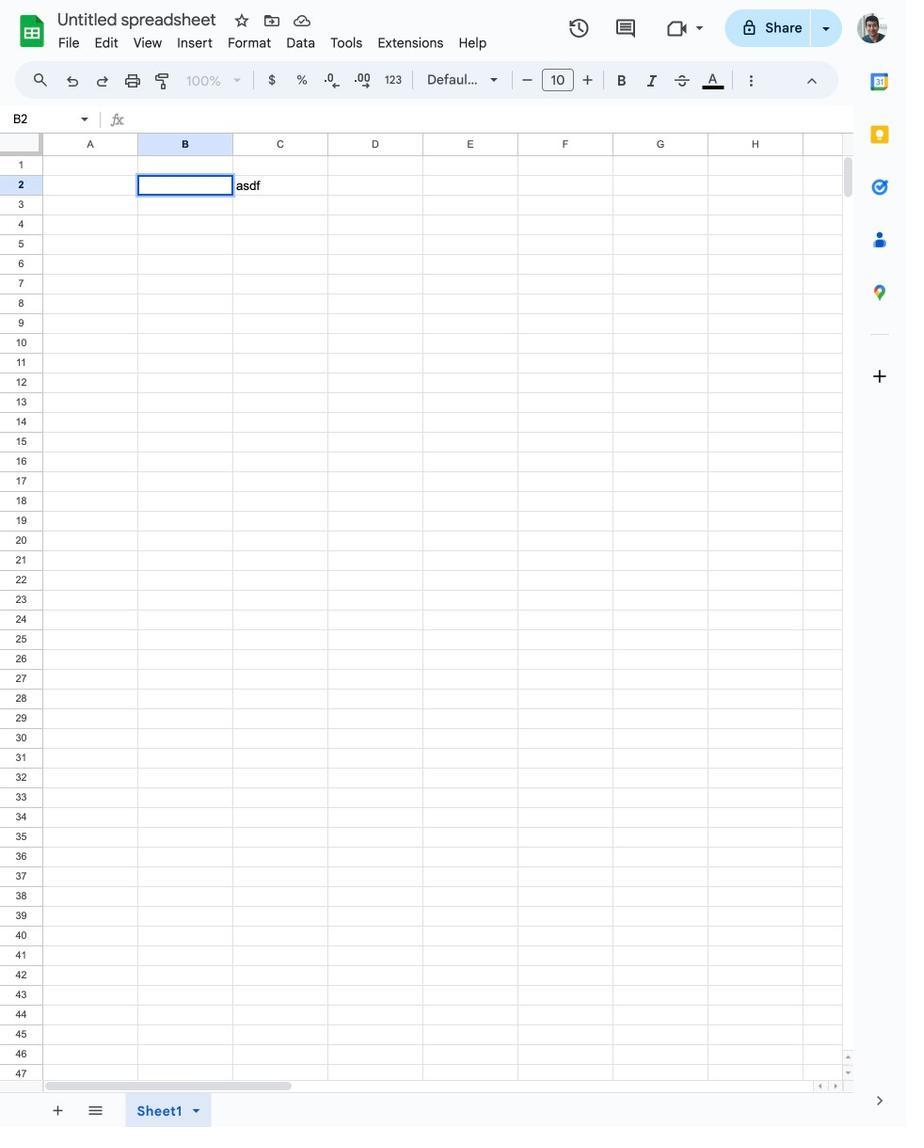 Task type: vqa. For each thing, say whether or not it's contained in the screenshot.
the File
no



Task type: locate. For each thing, give the bounding box(es) containing it.
show all comments image
[[614, 17, 637, 40]]

star image
[[232, 11, 251, 30]]

menu item up undo (⌘z) icon
[[51, 32, 87, 54]]

menu item down document status: saved to drive. image
[[279, 32, 323, 54]]

Zoom field
[[179, 67, 249, 95]]

toolbar
[[39, 1093, 118, 1127], [119, 1093, 227, 1127], [231, 1093, 235, 1127]]

1 menu item from the left
[[51, 32, 87, 54]]

increase decimal places image
[[353, 71, 372, 90]]

menu item up zoom text box
[[170, 32, 220, 54]]

Rename text field
[[51, 8, 227, 30]]

1 horizontal spatial toolbar
[[119, 1093, 227, 1127]]

menu item
[[51, 32, 87, 54], [87, 32, 126, 54], [126, 32, 170, 54], [170, 32, 220, 54], [220, 32, 279, 54], [279, 32, 323, 54], [323, 32, 370, 54], [370, 32, 451, 54], [451, 32, 494, 54]]

2 horizontal spatial toolbar
[[231, 1093, 235, 1127]]

main toolbar
[[56, 66, 766, 97]]

menu item down star image
[[220, 32, 279, 54]]

Menus field
[[24, 67, 65, 93]]

None text field
[[132, 108, 853, 133]]

menu item up the main 'toolbar'
[[370, 32, 451, 54]]

move image
[[263, 11, 281, 30]]

menu item up the redo (⌘y) icon
[[87, 32, 126, 54]]

2 menu item from the left
[[87, 32, 126, 54]]

None text field
[[8, 110, 77, 128]]

italic (⌘i) image
[[643, 71, 661, 90]]

quick sharing actions image
[[822, 27, 830, 56]]

menu item up the font list. default (arial) selected. option
[[451, 32, 494, 54]]

menu bar
[[51, 24, 494, 56]]

more image
[[742, 71, 761, 90]]

tab list
[[853, 56, 906, 1074]]

5 menu item from the left
[[220, 32, 279, 54]]

0 horizontal spatial toolbar
[[39, 1093, 118, 1127]]

menu bar banner
[[0, 0, 906, 1127]]

menu item up decrease decimal places image
[[323, 32, 370, 54]]

none text field inside 'name box (⌘ + j)' element
[[8, 110, 77, 128]]

share. private to only me. image
[[741, 19, 758, 36]]

3 menu item from the left
[[126, 32, 170, 54]]

6 menu item from the left
[[279, 32, 323, 54]]

menu item down "rename" text field
[[126, 32, 170, 54]]

4 menu item from the left
[[170, 32, 220, 54]]

application
[[0, 0, 906, 1127]]



Task type: describe. For each thing, give the bounding box(es) containing it.
print (⌘p) image
[[123, 71, 142, 90]]

last edit was 12 minutes ago image
[[568, 17, 590, 40]]

9 menu item from the left
[[451, 32, 494, 54]]

bold (⌘b) image
[[613, 71, 631, 90]]

B2 field
[[141, 178, 230, 192]]

3 toolbar from the left
[[231, 1093, 235, 1127]]

2 toolbar from the left
[[119, 1093, 227, 1127]]

strikethrough (⌘+shift+x) image
[[673, 71, 692, 90]]

all sheets image
[[80, 1095, 110, 1125]]

text color image
[[702, 67, 724, 89]]

name box (⌘ + j) element
[[6, 108, 94, 131]]

increase font size (⌘+shift+period) image
[[578, 71, 597, 89]]

hide the menus (ctrl+shift+f) image
[[803, 71, 821, 90]]

undo (⌘z) image
[[63, 71, 82, 90]]

8 menu item from the left
[[370, 32, 451, 54]]

Zoom text field
[[182, 68, 227, 94]]

document status: saved to drive. image
[[293, 11, 311, 30]]

sheets home image
[[15, 14, 49, 48]]

Star checkbox
[[229, 8, 255, 34]]

font list. default (arial) selected. option
[[427, 67, 479, 93]]

1 toolbar from the left
[[39, 1093, 118, 1127]]

7 menu item from the left
[[323, 32, 370, 54]]

decrease decimal places image
[[323, 71, 342, 90]]

add sheet image
[[48, 1101, 65, 1118]]

tab list inside "menu bar" banner
[[853, 56, 906, 1074]]

menu bar inside "menu bar" banner
[[51, 24, 494, 56]]

redo (⌘y) image
[[93, 71, 112, 90]]

Font size text field
[[543, 69, 573, 91]]

paint format image
[[153, 71, 172, 90]]

decrease font size (⌘+shift+comma) image
[[518, 71, 537, 89]]

Font size field
[[542, 69, 581, 92]]



